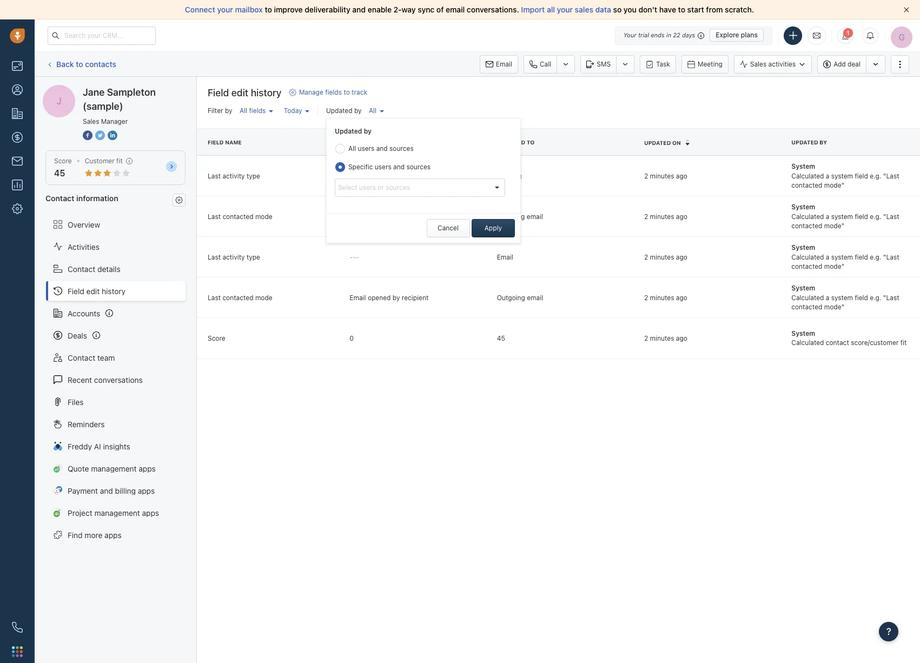 Task type: locate. For each thing, give the bounding box(es) containing it.
apply
[[485, 224, 502, 232]]

1 vertical spatial last activity type
[[208, 253, 260, 261]]

0 horizontal spatial sales
[[83, 117, 99, 126]]

field
[[855, 172, 869, 180], [855, 212, 869, 221], [855, 253, 869, 261], [855, 294, 869, 302]]

3 a from the top
[[826, 253, 830, 261]]

Search your CRM... text field
[[48, 26, 156, 45]]

to
[[265, 5, 272, 14], [678, 5, 686, 14], [76, 59, 83, 69], [344, 88, 350, 96], [527, 139, 535, 146]]

2 minutes from the top
[[650, 212, 674, 221]]

1 vertical spatial fit
[[901, 339, 907, 347]]

last for -
[[208, 253, 221, 261]]

contact down 45 "button"
[[45, 194, 74, 203]]

mode" for email
[[825, 262, 845, 270]]

5 2 from the top
[[644, 334, 648, 342]]

system calculated a system field e.g. "last contacted mode"
[[792, 163, 900, 189], [792, 203, 900, 230], [792, 244, 900, 270], [792, 284, 900, 311]]

2 calculated from the top
[[792, 212, 824, 221]]

2 minutes ago for email
[[644, 253, 688, 261]]

contacted
[[792, 181, 823, 189], [223, 212, 254, 221], [792, 222, 823, 230], [792, 262, 823, 270], [223, 294, 254, 302], [792, 303, 823, 311]]

4 2 minutes ago from the top
[[644, 294, 688, 302]]

1 vertical spatial users
[[375, 163, 392, 171]]

field up accounts
[[68, 287, 84, 296]]

jane down back
[[64, 84, 81, 94]]

contact
[[826, 339, 849, 347]]

history up all fields link
[[251, 87, 282, 98]]

1 2 minutes ago from the top
[[644, 172, 688, 180]]

2 vertical spatial sources
[[386, 183, 410, 192]]

field up "filter by"
[[208, 87, 229, 98]]

from
[[706, 5, 723, 14]]

minutes for incoming email
[[650, 212, 674, 221]]

3 mode" from the top
[[825, 262, 845, 270]]

freshworks switcher image
[[12, 647, 23, 657]]

system
[[792, 163, 816, 171], [792, 203, 816, 211], [792, 244, 816, 252], [792, 284, 816, 292], [792, 330, 816, 338]]

0 horizontal spatial all
[[240, 107, 247, 115]]

system for email
[[792, 244, 816, 252]]

5 calculated from the top
[[792, 339, 824, 347]]

2 minutes ago
[[644, 172, 688, 180], [644, 212, 688, 221], [644, 253, 688, 261], [644, 294, 688, 302], [644, 334, 688, 342]]

all
[[547, 5, 555, 14]]

4 field from the top
[[855, 294, 869, 302]]

2 system from the top
[[792, 203, 816, 211]]

1 type from the top
[[247, 172, 260, 180]]

contact
[[45, 194, 74, 203], [68, 264, 95, 274], [68, 353, 95, 362]]

1 vertical spatial field edit history
[[68, 287, 126, 296]]

1
[[847, 29, 850, 36]]

fields
[[325, 88, 342, 96], [249, 107, 266, 115]]

0 vertical spatial last activity type
[[208, 172, 260, 180]]

connect your mailbox to improve deliverability and enable 2-way sync of email conversations. import all your sales data so you don't have to start from scratch.
[[185, 5, 754, 14]]

1 your from the left
[[217, 5, 233, 14]]

(sample) up manager
[[123, 84, 153, 94]]

0 horizontal spatial j
[[49, 85, 53, 93]]

j for j
[[49, 85, 53, 93]]

system for incoming email
[[832, 212, 853, 221]]

0 vertical spatial outgoing email
[[350, 212, 396, 221]]

email down specific
[[350, 172, 366, 180]]

recipient
[[402, 294, 429, 302]]

edit up "all fields"
[[231, 87, 249, 98]]

email
[[446, 5, 465, 14], [380, 212, 396, 221], [527, 212, 543, 221], [527, 294, 543, 302]]

meeting
[[698, 60, 723, 68], [497, 172, 522, 180]]

2 ago from the top
[[676, 212, 688, 221]]

1 vertical spatial history
[[102, 287, 126, 296]]

4 mode" from the top
[[825, 303, 845, 311]]

don't
[[639, 5, 658, 14]]

minutes for meeting
[[650, 172, 674, 180]]

accounts
[[68, 309, 100, 318]]

1 ago from the top
[[676, 172, 688, 180]]

meeting down the explore
[[698, 60, 723, 68]]

1 field from the top
[[855, 172, 869, 180]]

all for all users and sources
[[348, 145, 356, 153]]

0 vertical spatial type
[[247, 172, 260, 180]]

activity for email
[[223, 172, 245, 180]]

apps down payment and billing apps
[[142, 508, 159, 518]]

users left or
[[359, 183, 376, 192]]

fields left the today
[[249, 107, 266, 115]]

by
[[354, 107, 362, 115], [225, 107, 232, 115], [364, 127, 372, 135], [820, 139, 828, 146], [393, 294, 400, 302]]

3 calculated from the top
[[792, 253, 824, 261]]

ago for incoming email
[[676, 212, 688, 221]]

field name
[[208, 139, 242, 146]]

field edit history up "all fields"
[[208, 87, 282, 98]]

jane inside jane sampleton (sample) sales manager
[[83, 87, 105, 98]]

3 "last from the top
[[884, 253, 900, 261]]

management up payment and billing apps
[[91, 464, 137, 473]]

1 horizontal spatial fit
[[901, 339, 907, 347]]

sources for select users or sources
[[386, 183, 410, 192]]

mode for outgoing email
[[255, 212, 273, 221]]

1 horizontal spatial meeting
[[698, 60, 723, 68]]

45 inside score 45
[[54, 168, 65, 178]]

1 horizontal spatial edit
[[231, 87, 249, 98]]

1 vertical spatial sales
[[83, 117, 99, 126]]

1 horizontal spatial score
[[208, 334, 225, 342]]

(sample) inside jane sampleton (sample) sales manager
[[83, 101, 123, 112]]

1 horizontal spatial your
[[557, 5, 573, 14]]

users up specific
[[358, 145, 375, 153]]

sampleton
[[83, 84, 120, 94], [107, 87, 156, 98]]

0 vertical spatial mode
[[255, 212, 273, 221]]

incoming email
[[497, 212, 543, 221]]

ago for meeting
[[676, 172, 688, 180]]

1 vertical spatial type
[[247, 253, 260, 261]]

your right the all
[[557, 5, 573, 14]]

4 e.g. from the top
[[870, 294, 882, 302]]

0 horizontal spatial edit
[[86, 287, 100, 296]]

(sample) for jane sampleton (sample)
[[123, 84, 153, 94]]

connect your mailbox link
[[185, 5, 265, 14]]

"last for incoming email
[[884, 212, 900, 221]]

meeting down changed on the right of page
[[497, 172, 522, 180]]

you
[[624, 5, 637, 14]]

sampleton up manager
[[107, 87, 156, 98]]

calculated for meeting
[[792, 172, 824, 180]]

sampleton inside jane sampleton (sample) sales manager
[[107, 87, 156, 98]]

contact down activities
[[68, 264, 95, 274]]

system for outgoing email
[[832, 294, 853, 302]]

0 vertical spatial (sample)
[[123, 84, 153, 94]]

conversations.
[[467, 5, 519, 14]]

fit right 'customer'
[[116, 157, 123, 165]]

5 2 minutes ago from the top
[[644, 334, 688, 342]]

jane for jane sampleton (sample) sales manager
[[83, 87, 105, 98]]

contact for contact team
[[68, 353, 95, 362]]

2 for 45
[[644, 334, 648, 342]]

5 ago from the top
[[676, 334, 688, 342]]

1 "last from the top
[[884, 172, 900, 180]]

2 "last from the top
[[884, 212, 900, 221]]

2 type from the top
[[247, 253, 260, 261]]

1 horizontal spatial history
[[251, 87, 282, 98]]

0 vertical spatial activity
[[223, 172, 245, 180]]

billing
[[115, 486, 136, 495]]

1 vertical spatial activity
[[223, 253, 245, 261]]

jane down contacts
[[83, 87, 105, 98]]

2 2 minutes ago from the top
[[644, 212, 688, 221]]

e.g. for outgoing email
[[870, 294, 882, 302]]

4 2 from the top
[[644, 294, 648, 302]]

1 system from the top
[[792, 163, 816, 171]]

fit inside system calculated contact score/customer fit
[[901, 339, 907, 347]]

2 system calculated a system field e.g. "last contacted mode" from the top
[[792, 203, 900, 230]]

j down back
[[56, 95, 62, 107]]

sources up specific users and sources
[[390, 145, 414, 153]]

system inside system calculated contact score/customer fit
[[792, 330, 816, 338]]

4 system from the top
[[832, 294, 853, 302]]

3 system from the top
[[832, 253, 853, 261]]

back to contacts
[[56, 59, 116, 69]]

fields right manage
[[325, 88, 342, 96]]

2 system from the top
[[832, 212, 853, 221]]

1 vertical spatial edit
[[86, 287, 100, 296]]

0 vertical spatial users
[[358, 145, 375, 153]]

2 last from the top
[[208, 212, 221, 221]]

ago for outgoing email
[[676, 294, 688, 302]]

"last for outgoing email
[[884, 294, 900, 302]]

sources
[[390, 145, 414, 153], [407, 163, 431, 171], [386, 183, 410, 192]]

sources inside button
[[386, 183, 410, 192]]

manage fields to track link
[[289, 88, 367, 97]]

management down payment and billing apps
[[94, 508, 140, 518]]

5 minutes from the top
[[650, 334, 674, 342]]

4 system from the top
[[792, 284, 816, 292]]

your trial ends in 22 days
[[624, 31, 695, 38]]

3 system from the top
[[792, 244, 816, 252]]

1 horizontal spatial field edit history
[[208, 87, 282, 98]]

1 vertical spatial management
[[94, 508, 140, 518]]

contact details
[[68, 264, 121, 274]]

updated
[[326, 107, 353, 115], [335, 127, 362, 135], [792, 139, 818, 146], [644, 139, 671, 146]]

0 vertical spatial management
[[91, 464, 137, 473]]

task
[[656, 60, 670, 68]]

3 e.g. from the top
[[870, 253, 882, 261]]

score/customer
[[851, 339, 899, 347]]

2 last contacted mode from the top
[[208, 294, 273, 302]]

contacted for meeting
[[792, 181, 823, 189]]

meeting inside the meeting 'button'
[[698, 60, 723, 68]]

1 activity from the top
[[223, 172, 245, 180]]

select users or sources
[[338, 183, 410, 192]]

2 2 from the top
[[644, 212, 648, 221]]

1 horizontal spatial jane
[[83, 87, 105, 98]]

edit down contact details
[[86, 287, 100, 296]]

1 last contacted mode from the top
[[208, 212, 273, 221]]

contact up recent
[[68, 353, 95, 362]]

0 vertical spatial outgoing
[[350, 212, 378, 221]]

customer fit
[[85, 157, 123, 165]]

users down all users and sources
[[375, 163, 392, 171]]

your
[[624, 31, 637, 38]]

field left name
[[208, 139, 224, 146]]

fit right score/customer
[[901, 339, 907, 347]]

or
[[378, 183, 384, 192]]

1 minutes from the top
[[650, 172, 674, 180]]

contacts
[[85, 59, 116, 69]]

all up specific
[[348, 145, 356, 153]]

1 vertical spatial contact
[[68, 264, 95, 274]]

mode
[[255, 212, 273, 221], [255, 294, 273, 302]]

0 horizontal spatial fit
[[116, 157, 123, 165]]

contact for contact details
[[68, 264, 95, 274]]

0 vertical spatial meeting
[[698, 60, 723, 68]]

3 ago from the top
[[676, 253, 688, 261]]

users for select
[[359, 183, 376, 192]]

2 last activity type from the top
[[208, 253, 260, 261]]

1 horizontal spatial 45
[[497, 334, 505, 342]]

payment
[[68, 486, 98, 495]]

a
[[826, 172, 830, 180], [826, 212, 830, 221], [826, 253, 830, 261], [826, 294, 830, 302]]

1 calculated from the top
[[792, 172, 824, 180]]

0 horizontal spatial fields
[[249, 107, 266, 115]]

4 system calculated a system field e.g. "last contacted mode" from the top
[[792, 284, 900, 311]]

all users and sources
[[348, 145, 414, 153]]

0 vertical spatial updated by
[[326, 107, 362, 115]]

2 your from the left
[[557, 5, 573, 14]]

3 2 minutes ago from the top
[[644, 253, 688, 261]]

2 vertical spatial users
[[359, 183, 376, 192]]

all up the 'previous value' in the top left of the page
[[369, 107, 377, 115]]

calculated for incoming email
[[792, 212, 824, 221]]

manage
[[299, 88, 323, 96]]

1 vertical spatial 45
[[497, 334, 505, 342]]

1 vertical spatial sources
[[407, 163, 431, 171]]

last activity type
[[208, 172, 260, 180], [208, 253, 260, 261]]

activities
[[769, 60, 796, 68]]

phone element
[[6, 617, 28, 639]]

3 - from the left
[[356, 253, 359, 261]]

last contacted mode for email opened by recipient
[[208, 294, 273, 302]]

sampleton down contacts
[[83, 84, 120, 94]]

calculated inside system calculated contact score/customer fit
[[792, 339, 824, 347]]

apps
[[139, 464, 156, 473], [138, 486, 155, 495], [142, 508, 159, 518], [105, 531, 122, 540]]

jane sampleton (sample) sales manager
[[83, 87, 156, 126]]

3 minutes from the top
[[650, 253, 674, 261]]

3 system calculated a system field e.g. "last contacted mode" from the top
[[792, 244, 900, 270]]

management
[[91, 464, 137, 473], [94, 508, 140, 518]]

0 vertical spatial 45
[[54, 168, 65, 178]]

1 horizontal spatial all
[[348, 145, 356, 153]]

2 e.g. from the top
[[870, 212, 882, 221]]

-
[[350, 253, 353, 261], [353, 253, 356, 261], [356, 253, 359, 261]]

jane for jane sampleton (sample)
[[64, 84, 81, 94]]

field for email
[[855, 253, 869, 261]]

0 horizontal spatial your
[[217, 5, 233, 14]]

users for specific
[[375, 163, 392, 171]]

sources right or
[[386, 183, 410, 192]]

so
[[613, 5, 622, 14]]

team
[[97, 353, 115, 362]]

and left enable
[[353, 5, 366, 14]]

2 vertical spatial field
[[68, 287, 84, 296]]

field
[[208, 87, 229, 98], [208, 139, 224, 146], [68, 287, 84, 296]]

facebook circled image
[[83, 130, 93, 141]]

4 last from the top
[[208, 294, 221, 302]]

2 - from the left
[[353, 253, 356, 261]]

0 horizontal spatial 45
[[54, 168, 65, 178]]

0 vertical spatial sources
[[390, 145, 414, 153]]

1 horizontal spatial outgoing email
[[497, 294, 543, 302]]

email down apply 'button'
[[497, 253, 513, 261]]

1 vertical spatial j
[[56, 95, 62, 107]]

3 field from the top
[[855, 253, 869, 261]]

system calculated a system field e.g. "last contacted mode" for meeting
[[792, 163, 900, 189]]

2 activity from the top
[[223, 253, 245, 261]]

4 "last from the top
[[884, 294, 900, 302]]

4 minutes from the top
[[650, 294, 674, 302]]

field for meeting
[[855, 172, 869, 180]]

sync
[[418, 5, 435, 14]]

0 vertical spatial history
[[251, 87, 282, 98]]

1 vertical spatial (sample)
[[83, 101, 123, 112]]

activity
[[223, 172, 245, 180], [223, 253, 245, 261]]

sales left activities
[[750, 60, 767, 68]]

calculated
[[792, 172, 824, 180], [792, 212, 824, 221], [792, 253, 824, 261], [792, 294, 824, 302], [792, 339, 824, 347]]

send email image
[[813, 31, 821, 40]]

1 vertical spatial mode
[[255, 294, 273, 302]]

4 ago from the top
[[676, 294, 688, 302]]

(sample)
[[123, 84, 153, 94], [83, 101, 123, 112]]

2 for email
[[644, 253, 648, 261]]

score
[[54, 157, 72, 165], [208, 334, 225, 342]]

more
[[85, 531, 102, 540]]

(sample) down jane sampleton (sample)
[[83, 101, 123, 112]]

back to contacts link
[[45, 56, 117, 73]]

close image
[[904, 7, 910, 12]]

1 horizontal spatial fields
[[325, 88, 342, 96]]

1 vertical spatial fields
[[249, 107, 266, 115]]

all right "filter by"
[[240, 107, 247, 115]]

users inside button
[[359, 183, 376, 192]]

history
[[251, 87, 282, 98], [102, 287, 126, 296]]

2 field from the top
[[855, 212, 869, 221]]

ends
[[651, 31, 665, 38]]

2 mode" from the top
[[825, 222, 845, 230]]

0 vertical spatial last contacted mode
[[208, 212, 273, 221]]

0 horizontal spatial jane
[[64, 84, 81, 94]]

2 horizontal spatial all
[[369, 107, 377, 115]]

contacted for email
[[792, 262, 823, 270]]

0 horizontal spatial meeting
[[497, 172, 522, 180]]

1 system from the top
[[832, 172, 853, 180]]

all
[[369, 107, 377, 115], [240, 107, 247, 115], [348, 145, 356, 153]]

2 vertical spatial contact
[[68, 353, 95, 362]]

1 e.g. from the top
[[870, 172, 882, 180]]

0 vertical spatial j
[[49, 85, 53, 93]]

4 a from the top
[[826, 294, 830, 302]]

sources up select users or sources button
[[407, 163, 431, 171]]

back
[[56, 59, 74, 69]]

0
[[350, 334, 354, 342]]

outgoing email
[[350, 212, 396, 221], [497, 294, 543, 302]]

improve
[[274, 5, 303, 14]]

e.g. for email
[[870, 253, 882, 261]]

all for all
[[369, 107, 377, 115]]

and down all users and sources
[[393, 163, 405, 171]]

1 last activity type from the top
[[208, 172, 260, 180]]

0 vertical spatial score
[[54, 157, 72, 165]]

to left 'start'
[[678, 5, 686, 14]]

2 for outgoing email
[[644, 294, 648, 302]]

2 mode from the top
[[255, 294, 273, 302]]

last activity type for email
[[208, 172, 260, 180]]

3 2 from the top
[[644, 253, 648, 261]]

mode"
[[825, 181, 845, 189], [825, 222, 845, 230], [825, 262, 845, 270], [825, 303, 845, 311]]

1 vertical spatial outgoing email
[[497, 294, 543, 302]]

email left opened
[[350, 294, 366, 302]]

email left call link
[[496, 60, 512, 68]]

1 mode from the top
[[255, 212, 273, 221]]

---
[[350, 253, 359, 261]]

j down back to contacts link
[[49, 85, 53, 93]]

management for quote
[[91, 464, 137, 473]]

4 calculated from the top
[[792, 294, 824, 302]]

1 vertical spatial field
[[208, 139, 224, 146]]

1 mode" from the top
[[825, 181, 845, 189]]

to right changed on the right of page
[[527, 139, 535, 146]]

1 vertical spatial updated by
[[335, 127, 372, 135]]

3 last from the top
[[208, 253, 221, 261]]

fields for manage
[[325, 88, 342, 96]]

ago for email
[[676, 253, 688, 261]]

system calculated a system field e.g. "last contacted mode" for outgoing email
[[792, 284, 900, 311]]

0 horizontal spatial score
[[54, 157, 72, 165]]

minutes
[[650, 172, 674, 180], [650, 212, 674, 221], [650, 253, 674, 261], [650, 294, 674, 302], [650, 334, 674, 342]]

1 system calculated a system field e.g. "last contacted mode" from the top
[[792, 163, 900, 189]]

field edit history down contact details
[[68, 287, 126, 296]]

1 vertical spatial outgoing
[[497, 294, 525, 302]]

deliverability
[[305, 5, 351, 14]]

1 link
[[838, 27, 854, 44]]

your left mailbox
[[217, 5, 233, 14]]

import all your sales data link
[[521, 5, 613, 14]]

contact for contact information
[[45, 194, 74, 203]]

apps up payment and billing apps
[[139, 464, 156, 473]]

0 vertical spatial fields
[[325, 88, 342, 96]]

sales up facebook circled image
[[83, 117, 99, 126]]

0 vertical spatial contact
[[45, 194, 74, 203]]

2 a from the top
[[826, 212, 830, 221]]

field for outgoing email
[[855, 294, 869, 302]]

1 2 from the top
[[644, 172, 648, 180]]

users
[[358, 145, 375, 153], [375, 163, 392, 171], [359, 183, 376, 192]]

1 vertical spatial last contacted mode
[[208, 294, 273, 302]]

5 system from the top
[[792, 330, 816, 338]]

1 vertical spatial score
[[208, 334, 225, 342]]

history down 'details'
[[102, 287, 126, 296]]

0 vertical spatial sales
[[750, 60, 767, 68]]

1 horizontal spatial j
[[56, 95, 62, 107]]

apps right more
[[105, 531, 122, 540]]

1 a from the top
[[826, 172, 830, 180]]

(sample) for jane sampleton (sample) sales manager
[[83, 101, 123, 112]]



Task type: vqa. For each thing, say whether or not it's contained in the screenshot.


Task type: describe. For each thing, give the bounding box(es) containing it.
0 horizontal spatial outgoing
[[350, 212, 378, 221]]

freddy ai insights
[[68, 442, 130, 451]]

system for email
[[832, 253, 853, 261]]

1 - from the left
[[350, 253, 353, 261]]

filter
[[208, 107, 223, 115]]

management for project
[[94, 508, 140, 518]]

e.g. for incoming email
[[870, 212, 882, 221]]

and left "billing"
[[100, 486, 113, 495]]

0 vertical spatial fit
[[116, 157, 123, 165]]

explore plans
[[716, 31, 758, 39]]

find
[[68, 531, 83, 540]]

connect
[[185, 5, 215, 14]]

manage fields to track
[[299, 88, 367, 96]]

sampleton for jane sampleton (sample) sales manager
[[107, 87, 156, 98]]

a for incoming email
[[826, 212, 830, 221]]

minutes for email
[[650, 253, 674, 261]]

last activity type for ---
[[208, 253, 260, 261]]

users for all
[[358, 145, 375, 153]]

e.g. for meeting
[[870, 172, 882, 180]]

linkedin circled image
[[108, 130, 117, 141]]

2 minutes ago for meeting
[[644, 172, 688, 180]]

today button
[[281, 104, 312, 118]]

mng settings image
[[175, 196, 183, 204]]

j for score
[[56, 95, 62, 107]]

all for all fields
[[240, 107, 247, 115]]

sources for specific users and sources
[[407, 163, 431, 171]]

select
[[338, 183, 357, 192]]

1 horizontal spatial outgoing
[[497, 294, 525, 302]]

changed
[[497, 139, 525, 146]]

recent
[[68, 375, 92, 385]]

previous
[[350, 139, 379, 146]]

mode for email opened by recipient
[[255, 294, 273, 302]]

system calculated a system field e.g. "last contacted mode" for email
[[792, 244, 900, 270]]

last contacted mode for outgoing email
[[208, 212, 273, 221]]

2 for incoming email
[[644, 212, 648, 221]]

payment and billing apps
[[68, 486, 155, 495]]

call button
[[524, 55, 557, 73]]

to right mailbox
[[265, 5, 272, 14]]

manager
[[101, 117, 128, 126]]

contacted for outgoing email
[[792, 303, 823, 311]]

reminders
[[68, 420, 105, 429]]

quote management apps
[[68, 464, 156, 473]]

contacted for incoming email
[[792, 222, 823, 230]]

cancel
[[438, 224, 459, 232]]

have
[[660, 5, 676, 14]]

project
[[68, 508, 92, 518]]

0 vertical spatial edit
[[231, 87, 249, 98]]

system calculated contact score/customer fit
[[792, 330, 907, 347]]

minutes for 45
[[650, 334, 674, 342]]

apps for find more apps
[[105, 531, 122, 540]]

system for incoming email
[[792, 203, 816, 211]]

0 horizontal spatial history
[[102, 287, 126, 296]]

value
[[380, 139, 399, 146]]

on
[[673, 139, 681, 146]]

system for 45
[[792, 330, 816, 338]]

in
[[667, 31, 672, 38]]

of
[[437, 5, 444, 14]]

apps for quote management apps
[[139, 464, 156, 473]]

1 last from the top
[[208, 172, 221, 180]]

0 horizontal spatial outgoing email
[[350, 212, 396, 221]]

mode" for meeting
[[825, 181, 845, 189]]

email opened by recipient
[[350, 294, 429, 302]]

task button
[[640, 55, 676, 73]]

calculated for 45
[[792, 339, 824, 347]]

sampleton for jane sampleton (sample)
[[83, 84, 120, 94]]

start
[[688, 5, 704, 14]]

type for email
[[247, 172, 260, 180]]

previous value
[[350, 139, 399, 146]]

22
[[673, 31, 681, 38]]

all fields
[[240, 107, 266, 115]]

updated on
[[644, 139, 681, 146]]

2 minutes ago for outgoing email
[[644, 294, 688, 302]]

apps right "billing"
[[138, 486, 155, 495]]

quote
[[68, 464, 89, 473]]

2 vertical spatial updated by
[[792, 139, 828, 146]]

type for ---
[[247, 253, 260, 261]]

opened
[[368, 294, 391, 302]]

"last for meeting
[[884, 172, 900, 180]]

score for score
[[208, 334, 225, 342]]

last for outgoing
[[208, 212, 221, 221]]

2 for meeting
[[644, 172, 648, 180]]

fields for all
[[249, 107, 266, 115]]

incoming
[[497, 212, 525, 221]]

45 button
[[54, 168, 65, 178]]

mode" for incoming email
[[825, 222, 845, 230]]

2 minutes ago for 45
[[644, 334, 688, 342]]

recent conversations
[[68, 375, 143, 385]]

files
[[68, 397, 84, 407]]

add
[[834, 60, 846, 68]]

email inside button
[[496, 60, 512, 68]]

call
[[540, 60, 552, 68]]

activity for ---
[[223, 253, 245, 261]]

filter by
[[208, 107, 232, 115]]

select users or sources button
[[335, 178, 512, 197]]

details
[[97, 264, 121, 274]]

calculated for outgoing email
[[792, 294, 824, 302]]

apps for project management apps
[[142, 508, 159, 518]]

mailbox
[[235, 5, 263, 14]]

system for outgoing email
[[792, 284, 816, 292]]

information
[[76, 194, 118, 203]]

last for email
[[208, 294, 221, 302]]

a for outgoing email
[[826, 294, 830, 302]]

1 vertical spatial meeting
[[497, 172, 522, 180]]

deal
[[848, 60, 861, 68]]

sources for all users and sources
[[390, 145, 414, 153]]

twitter circled image
[[95, 130, 105, 141]]

overview
[[68, 220, 100, 229]]

explore plans link
[[710, 29, 764, 42]]

2 minutes ago for incoming email
[[644, 212, 688, 221]]

calculated for email
[[792, 253, 824, 261]]

minutes for outgoing email
[[650, 294, 674, 302]]

system calculated a system field e.g. "last contacted mode" for incoming email
[[792, 203, 900, 230]]

0 horizontal spatial field edit history
[[68, 287, 126, 296]]

ago for 45
[[676, 334, 688, 342]]

apply button
[[472, 219, 515, 237]]

jane sampleton (sample)
[[64, 84, 153, 94]]

specific
[[348, 163, 373, 171]]

to right back
[[76, 59, 83, 69]]

explore
[[716, 31, 740, 39]]

a for email
[[826, 253, 830, 261]]

freddy
[[68, 442, 92, 451]]

a for meeting
[[826, 172, 830, 180]]

0 vertical spatial field
[[208, 87, 229, 98]]

phone image
[[12, 622, 23, 633]]

customer
[[85, 157, 115, 165]]

ai
[[94, 442, 101, 451]]

activities
[[68, 242, 100, 251]]

plans
[[741, 31, 758, 39]]

enable
[[368, 5, 392, 14]]

call link
[[524, 55, 557, 73]]

score 45
[[54, 157, 72, 178]]

0 vertical spatial field edit history
[[208, 87, 282, 98]]

changed to
[[497, 139, 535, 146]]

sms
[[597, 60, 611, 68]]

and up specific users and sources
[[376, 145, 388, 153]]

score for score 45
[[54, 157, 72, 165]]

track
[[352, 88, 367, 96]]

data
[[596, 5, 611, 14]]

sms button
[[581, 55, 616, 73]]

cancel button
[[427, 219, 470, 237]]

project management apps
[[68, 508, 159, 518]]

today
[[284, 107, 302, 115]]

contact information
[[45, 194, 118, 203]]

mode" for outgoing email
[[825, 303, 845, 311]]

system for meeting
[[832, 172, 853, 180]]

way
[[402, 5, 416, 14]]

1 horizontal spatial sales
[[750, 60, 767, 68]]

to left track
[[344, 88, 350, 96]]

import
[[521, 5, 545, 14]]

sales activities
[[750, 60, 796, 68]]

all link
[[366, 104, 387, 117]]

field for incoming email
[[855, 212, 869, 221]]

sales inside jane sampleton (sample) sales manager
[[83, 117, 99, 126]]

all fields link
[[237, 104, 276, 118]]

specific users and sources
[[348, 163, 431, 171]]

"last for email
[[884, 253, 900, 261]]

insights
[[103, 442, 130, 451]]

system for meeting
[[792, 163, 816, 171]]



